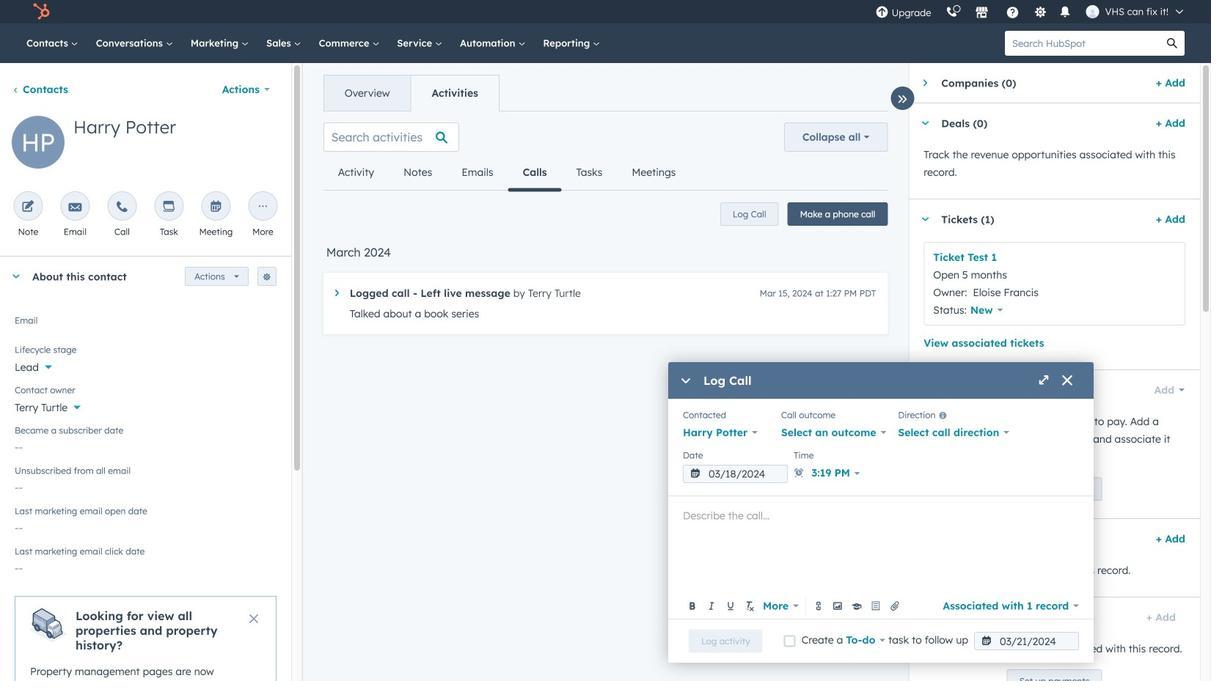 Task type: vqa. For each thing, say whether or not it's contained in the screenshot.
chat conversation average first response time by rep element
no



Task type: describe. For each thing, give the bounding box(es) containing it.
close dialog image
[[1062, 376, 1074, 387]]

1 vertical spatial mm/dd/yyyy text field
[[974, 633, 1079, 651]]

0 vertical spatial caret image
[[924, 79, 927, 87]]

2 horizontal spatial caret image
[[921, 218, 930, 221]]

0 horizontal spatial caret image
[[12, 275, 21, 278]]

task image
[[162, 201, 176, 214]]

1 horizontal spatial caret image
[[335, 290, 339, 297]]

meeting image
[[209, 201, 223, 214]]

call image
[[115, 201, 129, 214]]

Search HubSpot search field
[[1005, 31, 1160, 56]]

manage card settings image
[[263, 273, 271, 282]]

Search activities search field
[[323, 123, 459, 152]]

close image
[[249, 615, 258, 624]]

1 vertical spatial caret image
[[921, 121, 930, 125]]

expand dialog image
[[1038, 376, 1050, 387]]



Task type: locate. For each thing, give the bounding box(es) containing it.
2 -- text field from the top
[[15, 514, 276, 538]]

email image
[[69, 201, 82, 214]]

1 vertical spatial -- text field
[[15, 514, 276, 538]]

note image
[[22, 201, 35, 214]]

2 vertical spatial caret image
[[335, 290, 339, 297]]

1 horizontal spatial mm/dd/yyyy text field
[[974, 633, 1079, 651]]

3 -- text field from the top
[[15, 555, 276, 578]]

0 vertical spatial mm/dd/yyyy text field
[[683, 465, 788, 483]]

marketplaces image
[[976, 7, 989, 20]]

0 horizontal spatial mm/dd/yyyy text field
[[683, 465, 788, 483]]

-- text field
[[15, 474, 276, 498], [15, 514, 276, 538], [15, 555, 276, 578]]

feed
[[312, 111, 900, 352]]

more image
[[256, 201, 270, 214]]

2 vertical spatial -- text field
[[15, 555, 276, 578]]

terry turtle image
[[1086, 5, 1100, 18]]

caret image
[[921, 218, 930, 221], [12, 275, 21, 278], [335, 290, 339, 297]]

menu
[[868, 0, 1194, 23]]

MM/DD/YYYY text field
[[683, 465, 788, 483], [974, 633, 1079, 651]]

tab list
[[323, 155, 691, 192]]

-- text field
[[15, 434, 276, 457]]

2 vertical spatial caret image
[[921, 616, 930, 620]]

1 -- text field from the top
[[15, 474, 276, 498]]

navigation
[[323, 75, 500, 112]]

minimize dialog image
[[680, 376, 692, 387]]

0 vertical spatial -- text field
[[15, 474, 276, 498]]

0 vertical spatial caret image
[[921, 218, 930, 221]]

caret image
[[924, 79, 927, 87], [921, 121, 930, 125], [921, 616, 930, 620]]

1 vertical spatial caret image
[[12, 275, 21, 278]]

alert
[[15, 597, 276, 682]]



